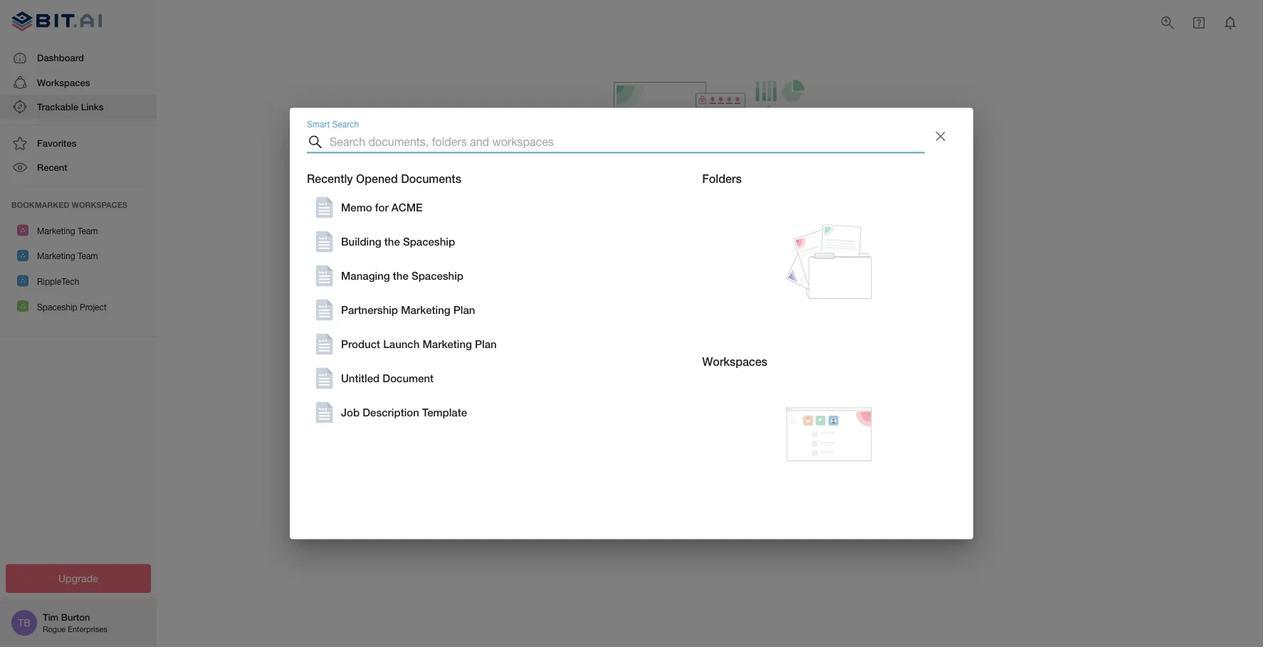 Task type: locate. For each thing, give the bounding box(es) containing it.
marketing team button up rippletech
[[0, 243, 157, 268]]

business
[[642, 243, 696, 259], [660, 273, 707, 286]]

1 horizontal spatial upgrade
[[511, 273, 555, 286]]

1 horizontal spatial for
[[735, 273, 749, 286]]

plan down managing the spaceship link
[[454, 304, 475, 317]]

links
[[81, 101, 104, 112]]

document
[[383, 372, 434, 385]]

product
[[341, 338, 380, 351]]

the down building the spaceship
[[393, 270, 409, 282]]

spaceship down the acme at the top
[[403, 235, 455, 248]]

2 team from the top
[[78, 251, 98, 261]]

1 horizontal spatial workspaces
[[703, 355, 768, 368]]

upgrade inside button
[[58, 573, 98, 585]]

2 your from the left
[[887, 273, 910, 286]]

trackable links button
[[0, 95, 157, 119]]

1 vertical spatial workspaces
[[703, 355, 768, 368]]

1 your from the left
[[558, 273, 580, 286]]

1 vertical spatial upgrade
[[511, 273, 555, 286]]

your right track
[[887, 273, 910, 286]]

1 vertical spatial spaceship
[[412, 270, 464, 282]]

0 horizontal spatial your
[[558, 273, 580, 286]]

marketing team button down bookmarked workspaces
[[0, 218, 157, 243]]

the up shared
[[641, 273, 657, 286]]

tb
[[18, 617, 30, 629]]

1 vertical spatial team
[[78, 251, 98, 261]]

marketing team down bookmarked workspaces
[[37, 226, 98, 236]]

spaceship project button
[[0, 294, 157, 319]]

memo
[[341, 201, 372, 214]]

2 vertical spatial spaceship
[[37, 302, 77, 312]]

partnership marketing plan link
[[313, 299, 668, 322]]

the right building
[[385, 235, 400, 248]]

2 as from the left
[[788, 273, 800, 286]]

marketing team button
[[0, 218, 157, 243], [0, 243, 157, 268]]

job
[[341, 406, 360, 419]]

1 horizontal spatial your
[[887, 273, 910, 286]]

product launch marketing plan
[[341, 338, 497, 351]]

to
[[627, 243, 639, 259], [729, 243, 741, 259], [628, 273, 638, 286], [845, 273, 855, 286]]

1 vertical spatial business
[[660, 273, 707, 286]]

marketing
[[37, 226, 75, 236], [37, 251, 75, 261], [401, 304, 451, 317], [423, 338, 472, 351]]

0 horizontal spatial for
[[375, 201, 389, 214]]

spaceship up partnership marketing plan
[[412, 270, 464, 282]]

0 vertical spatial marketing team
[[37, 226, 98, 236]]

your left account
[[558, 273, 580, 286]]

plan up documents.
[[710, 273, 732, 286]]

the
[[385, 235, 400, 248], [393, 270, 409, 282], [641, 273, 657, 286]]

spaceship down rippletech
[[37, 302, 77, 312]]

untitled document link
[[313, 367, 668, 390]]

workspaces
[[37, 77, 90, 88], [703, 355, 768, 368]]

plan up upgrade your account to the business plan for as low as $15/mo to track your shared bit documents.
[[700, 243, 726, 259]]

marketing team
[[37, 226, 98, 236], [37, 251, 98, 261]]

1 marketing team from the top
[[37, 226, 98, 236]]

expiration
[[670, 352, 715, 364]]

dialog
[[290, 108, 974, 540]]

•
[[642, 352, 646, 364], [642, 369, 646, 381]]

shared
[[620, 289, 655, 303]]

job description template link
[[313, 401, 668, 424]]

documents up the acme at the top
[[401, 172, 462, 185]]

upgrade up partnership marketing plan 'link' on the top of page
[[511, 273, 555, 286]]

bookmarked workspaces
[[11, 200, 127, 209]]

0 vertical spatial for
[[375, 201, 389, 214]]

job description template
[[341, 406, 467, 419]]

upgrade
[[572, 243, 623, 259], [511, 273, 555, 286], [58, 573, 98, 585]]

spaceship
[[403, 235, 455, 248], [412, 270, 464, 282], [37, 302, 77, 312]]

0 vertical spatial •
[[642, 352, 646, 364]]

team up 'rippletech' button
[[78, 251, 98, 261]]

upgrade up the burton
[[58, 573, 98, 585]]

1 marketing team button from the top
[[0, 218, 157, 243]]

team
[[78, 226, 98, 236], [78, 251, 98, 261]]

rippletech button
[[0, 268, 157, 294]]

2 marketing team button from the top
[[0, 243, 157, 268]]

marketing right launch
[[423, 338, 472, 351]]

• left "link"
[[642, 352, 646, 364]]

memo for acme link
[[313, 196, 668, 219]]

1 horizontal spatial as
[[788, 273, 800, 286]]

workspaces down dashboard
[[37, 77, 90, 88]]

plan inside upgrade your account to the business plan for as low as $15/mo to track your shared bit documents.
[[710, 273, 732, 286]]

for left low
[[735, 273, 749, 286]]

user
[[649, 369, 670, 381]]

plan
[[700, 243, 726, 259], [710, 273, 732, 286], [454, 304, 475, 317], [475, 338, 497, 351]]

plan up untitled document link
[[475, 338, 497, 351]]

favorites
[[37, 138, 77, 149]]

0 vertical spatial workspaces
[[37, 77, 90, 88]]

burton
[[61, 612, 90, 623]]

upgrade inside upgrade your account to the business plan for as low as $15/mo to track your shared bit documents.
[[511, 273, 555, 286]]

1 vertical spatial marketing team
[[37, 251, 98, 261]]

marketing up product launch marketing plan
[[401, 304, 451, 317]]

building
[[341, 235, 382, 248]]

recently
[[307, 172, 353, 185]]

for
[[375, 201, 389, 214], [735, 273, 749, 286]]

upgrade to business plan to track documents
[[572, 243, 848, 259]]

2 horizontal spatial upgrade
[[572, 243, 623, 259]]

recently opened documents
[[307, 172, 462, 185]]

your
[[558, 273, 580, 286], [887, 273, 910, 286]]

0 horizontal spatial workspaces
[[37, 77, 90, 88]]

spaceship inside button
[[37, 302, 77, 312]]

track
[[745, 243, 777, 259]]

the for building
[[385, 235, 400, 248]]

as right low
[[788, 273, 800, 286]]

the for managing
[[393, 270, 409, 282]]

spaceship inside 'link'
[[403, 235, 455, 248]]

recent button
[[0, 156, 157, 180]]

search
[[332, 120, 359, 129]]

0 vertical spatial documents
[[401, 172, 462, 185]]

opened
[[356, 172, 398, 185]]

workspaces up "analytics"
[[703, 355, 768, 368]]

for left the acme at the top
[[375, 201, 389, 214]]

rogue
[[43, 625, 66, 634]]

team down workspaces
[[78, 226, 98, 236]]

• left user
[[642, 369, 646, 381]]

for inside upgrade your account to the business plan for as low as $15/mo to track your shared bit documents.
[[735, 273, 749, 286]]

0 horizontal spatial as
[[752, 273, 764, 286]]

1 vertical spatial documents
[[780, 243, 848, 259]]

1 team from the top
[[78, 226, 98, 236]]

0 horizontal spatial documents
[[401, 172, 462, 185]]

1 vertical spatial for
[[735, 273, 749, 286]]

as left low
[[752, 273, 764, 286]]

marketing down bookmarked workspaces
[[37, 226, 75, 236]]

acme
[[392, 201, 423, 214]]

2 vertical spatial upgrade
[[58, 573, 98, 585]]

1 vertical spatial •
[[642, 369, 646, 381]]

as
[[752, 273, 764, 286], [788, 273, 800, 286]]

documents up $15/mo
[[780, 243, 848, 259]]

0 vertical spatial team
[[78, 226, 98, 236]]

0 vertical spatial spaceship
[[403, 235, 455, 248]]

untitled document
[[341, 372, 434, 385]]

marketing team for 2nd marketing team button
[[37, 251, 98, 261]]

upgrade up account
[[572, 243, 623, 259]]

spaceship for building the spaceship
[[403, 235, 455, 248]]

2 marketing team from the top
[[37, 251, 98, 261]]

0 horizontal spatial upgrade
[[58, 573, 98, 585]]

documents
[[401, 172, 462, 185], [780, 243, 848, 259]]

marketing team up rippletech
[[37, 251, 98, 261]]

0 vertical spatial upgrade
[[572, 243, 623, 259]]

workspaces inside button
[[37, 77, 90, 88]]

building the spaceship link
[[313, 230, 668, 253]]

the inside 'link'
[[385, 235, 400, 248]]



Task type: describe. For each thing, give the bounding box(es) containing it.
managing
[[341, 270, 390, 282]]

managing the spaceship link
[[313, 265, 668, 287]]

product launch marketing plan link
[[313, 333, 668, 356]]

favorites button
[[0, 131, 157, 156]]

marketing inside 'link'
[[401, 304, 451, 317]]

for inside 'link'
[[375, 201, 389, 214]]

tim burton rogue enterprises
[[43, 612, 107, 634]]

smart
[[307, 120, 330, 129]]

1 horizontal spatial documents
[[780, 243, 848, 259]]

enterprises
[[68, 625, 107, 634]]

project
[[80, 302, 107, 312]]

description
[[363, 406, 419, 419]]

spaceship for managing the spaceship
[[412, 270, 464, 282]]

dashboard button
[[0, 46, 157, 70]]

untitled
[[341, 372, 380, 385]]

marketing team for first marketing team button
[[37, 226, 98, 236]]

dialog containing recently opened documents
[[290, 108, 974, 540]]

the inside upgrade your account to the business plan for as low as $15/mo to track your shared bit documents.
[[641, 273, 657, 286]]

tim
[[43, 612, 59, 623]]

dashboard
[[37, 52, 84, 63]]

smart search
[[307, 120, 359, 129]]

low
[[767, 273, 785, 286]]

engagement
[[672, 369, 729, 381]]

2 • from the top
[[642, 369, 646, 381]]

trackable links
[[37, 101, 104, 112]]

team for 2nd marketing team button
[[78, 251, 98, 261]]

workspaces button
[[0, 70, 157, 95]]

template
[[422, 406, 467, 419]]

managing the spaceship
[[341, 270, 464, 282]]

0 vertical spatial business
[[642, 243, 696, 259]]

workspaces inside dialog
[[703, 355, 768, 368]]

marketing up rippletech
[[37, 251, 75, 261]]

track
[[859, 273, 884, 286]]

workspaces
[[72, 200, 127, 209]]

partnership marketing plan
[[341, 304, 475, 317]]

Search documents, folders and workspaces text field
[[330, 131, 925, 153]]

documents.
[[675, 289, 735, 303]]

account
[[584, 273, 625, 286]]

folders
[[703, 172, 742, 185]]

memo for acme
[[341, 201, 423, 214]]

spaceship project
[[37, 302, 107, 312]]

team for first marketing team button
[[78, 226, 98, 236]]

upgrade your account to the business plan for as low as $15/mo to track your shared bit documents.
[[511, 273, 910, 303]]

bookmarked
[[11, 200, 69, 209]]

link
[[649, 352, 667, 364]]

1 • from the top
[[642, 352, 646, 364]]

bit
[[658, 289, 672, 303]]

plan inside 'link'
[[454, 304, 475, 317]]

launch
[[383, 338, 420, 351]]

building the spaceship
[[341, 235, 455, 248]]

rippletech
[[37, 277, 79, 287]]

1 as from the left
[[752, 273, 764, 286]]

• link expiration • user engagement analytics
[[642, 352, 772, 381]]

analytics
[[731, 369, 772, 381]]

business inside upgrade your account to the business plan for as low as $15/mo to track your shared bit documents.
[[660, 273, 707, 286]]

upgrade for upgrade to business plan to track documents
[[572, 243, 623, 259]]

trackable
[[37, 101, 78, 112]]

documents inside dialog
[[401, 172, 462, 185]]

upgrade button
[[6, 564, 151, 593]]

recent
[[37, 162, 67, 173]]

partnership
[[341, 304, 398, 317]]

$15/mo
[[803, 273, 842, 286]]

upgrade for upgrade your account to the business plan for as low as $15/mo to track your shared bit documents.
[[511, 273, 555, 286]]



Task type: vqa. For each thing, say whether or not it's contained in the screenshot.
tab list containing Documents
no



